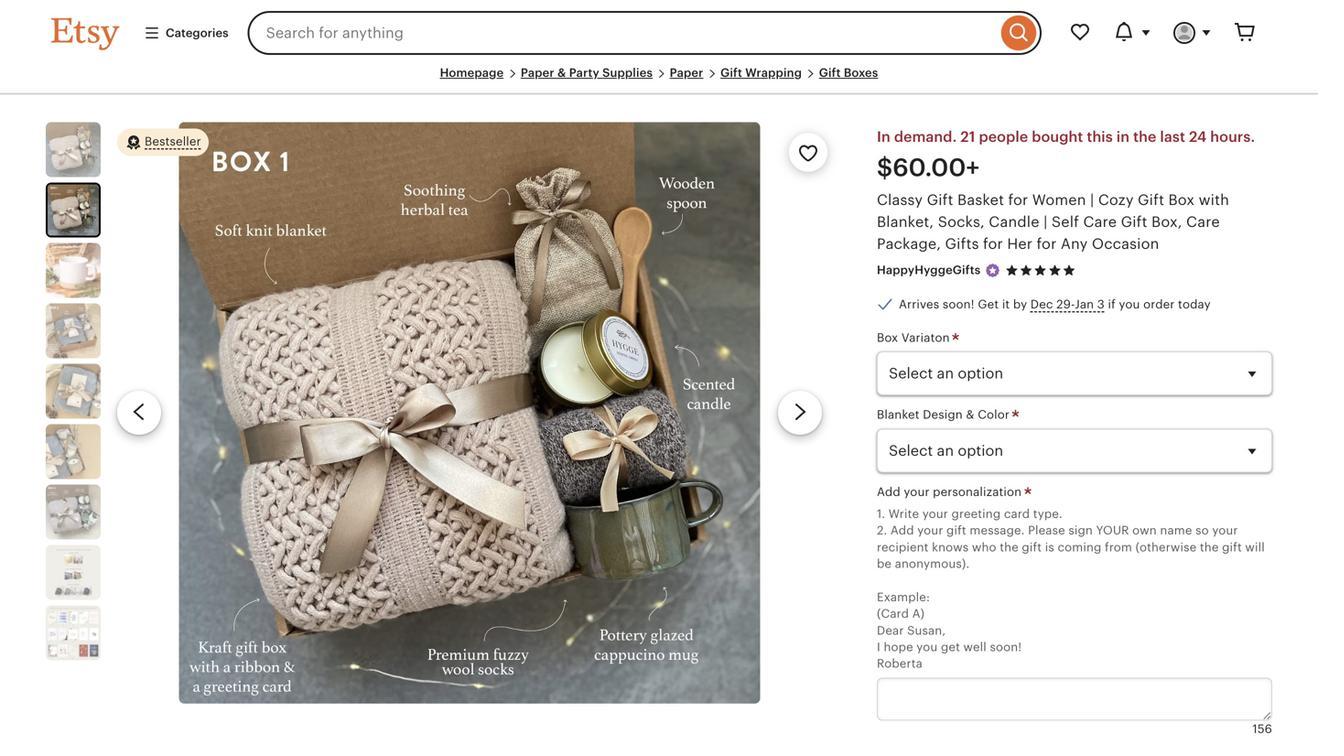 Task type: locate. For each thing, give the bounding box(es) containing it.
care down with
[[1187, 214, 1221, 231]]

the down the message.
[[1000, 541, 1019, 554]]

today
[[1179, 298, 1212, 312]]

paper & party supplies link
[[521, 66, 653, 80]]

get
[[942, 641, 961, 654]]

dec
[[1031, 298, 1054, 312]]

classy
[[877, 192, 923, 209]]

add your personalization
[[877, 485, 1026, 499]]

paper for paper link at the right of page
[[670, 66, 704, 80]]

0 horizontal spatial classy gift basket for women cozy gift box with blanket image 2 image
[[48, 185, 99, 236]]

0 horizontal spatial |
[[1044, 214, 1048, 231]]

1 horizontal spatial &
[[967, 408, 975, 422]]

recipient
[[877, 541, 929, 554]]

add up recipient
[[891, 524, 915, 538]]

add
[[877, 485, 901, 499], [891, 524, 915, 538]]

& left party
[[558, 66, 566, 80]]

add inside 1. write your greeting card type. 2. add your gift message. please sign your own name so your recipient knows who the gift is coming from (otherwise the gift will be anonymous).
[[891, 524, 915, 538]]

paper left party
[[521, 66, 555, 80]]

0 horizontal spatial for
[[984, 236, 1004, 253]]

29-
[[1057, 298, 1075, 312]]

is
[[1046, 541, 1055, 554]]

156
[[1253, 723, 1273, 736]]

Add your personalization text field
[[877, 678, 1273, 721]]

gift
[[721, 66, 743, 80], [820, 66, 841, 80], [927, 192, 954, 209], [1139, 192, 1165, 209], [1122, 214, 1148, 231]]

bestseller button
[[117, 128, 209, 157]]

& left the color
[[967, 408, 975, 422]]

your right so
[[1213, 524, 1239, 538]]

the
[[1134, 129, 1157, 145], [1000, 541, 1019, 554], [1201, 541, 1220, 554]]

gift
[[947, 524, 967, 538], [1023, 541, 1043, 554], [1223, 541, 1243, 554]]

knows
[[933, 541, 969, 554]]

box up box, at the right top of page
[[1169, 192, 1196, 209]]

0 horizontal spatial you
[[917, 641, 938, 654]]

happyhyggegifts
[[877, 263, 981, 277]]

gift left 'will'
[[1223, 541, 1243, 554]]

0 vertical spatial |
[[1091, 192, 1095, 209]]

people
[[980, 129, 1029, 145]]

care
[[1084, 214, 1118, 231], [1187, 214, 1221, 231]]

gift wrapping link
[[721, 66, 803, 80]]

0 vertical spatial you
[[1120, 298, 1141, 312]]

1 horizontal spatial the
[[1134, 129, 1157, 145]]

1 horizontal spatial care
[[1187, 214, 1221, 231]]

| left cozy
[[1091, 192, 1095, 209]]

0 horizontal spatial paper
[[521, 66, 555, 80]]

susan,
[[908, 624, 946, 638]]

box left variaton
[[877, 331, 899, 345]]

box inside classy gift basket for women | cozy gift box with blanket, socks, candle | self care gift box, care package, gifts for her for any occasion
[[1169, 192, 1196, 209]]

gift up "knows"
[[947, 524, 967, 538]]

menu bar containing homepage
[[51, 66, 1268, 95]]

a)
[[913, 607, 925, 621]]

if
[[1109, 298, 1116, 312]]

personalization
[[934, 485, 1022, 499]]

1 horizontal spatial paper
[[670, 66, 704, 80]]

you
[[1120, 298, 1141, 312], [917, 641, 938, 654]]

for up candle
[[1009, 192, 1029, 209]]

0 horizontal spatial &
[[558, 66, 566, 80]]

classy gift basket for women cozy gift box with blanket image 8 image
[[46, 546, 101, 600]]

for right her
[[1037, 236, 1057, 253]]

paper right supplies
[[670, 66, 704, 80]]

gift left wrapping
[[721, 66, 743, 80]]

1 care from the left
[[1084, 214, 1118, 231]]

bestseller
[[145, 135, 201, 148]]

(card
[[877, 607, 910, 621]]

in
[[1117, 129, 1130, 145]]

Search for anything text field
[[248, 11, 997, 55]]

1 vertical spatial add
[[891, 524, 915, 538]]

menu bar
[[51, 66, 1268, 95]]

1 horizontal spatial for
[[1009, 192, 1029, 209]]

this
[[1088, 129, 1114, 145]]

1 paper from the left
[[521, 66, 555, 80]]

$60.00+
[[877, 154, 980, 181]]

1 vertical spatial you
[[917, 641, 938, 654]]

| left self
[[1044, 214, 1048, 231]]

package,
[[877, 236, 942, 253]]

example: (card a) dear susan, i hope you get well soon! roberta
[[877, 591, 1022, 671]]

1 horizontal spatial |
[[1091, 192, 1095, 209]]

you inside example: (card a) dear susan, i hope you get well soon! roberta
[[917, 641, 938, 654]]

1 vertical spatial |
[[1044, 214, 1048, 231]]

care down cozy
[[1084, 214, 1118, 231]]

the right in
[[1134, 129, 1157, 145]]

box variaton
[[877, 331, 954, 345]]

in
[[877, 129, 891, 145]]

socks,
[[939, 214, 985, 231]]

please
[[1029, 524, 1066, 538]]

self
[[1052, 214, 1080, 231]]

|
[[1091, 192, 1095, 209], [1044, 214, 1048, 231]]

box
[[1169, 192, 1196, 209], [877, 331, 899, 345]]

gift left is
[[1023, 541, 1043, 554]]

you down susan, on the right
[[917, 641, 938, 654]]

the down so
[[1201, 541, 1220, 554]]

0 vertical spatial &
[[558, 66, 566, 80]]

add up 1.
[[877, 485, 901, 499]]

coming
[[1058, 541, 1102, 554]]

1 horizontal spatial box
[[1169, 192, 1196, 209]]

gifts
[[946, 236, 980, 253]]

with
[[1200, 192, 1230, 209]]

classy gift basket for women cozy gift box with blanket image 2 image
[[179, 122, 761, 704], [48, 185, 99, 236]]

1 vertical spatial &
[[967, 408, 975, 422]]

boxes
[[844, 66, 879, 80]]

the inside in demand. 21 people bought this in the last 24 hours. $60.00+
[[1134, 129, 1157, 145]]

2 horizontal spatial gift
[[1223, 541, 1243, 554]]

you right if
[[1120, 298, 1141, 312]]

0 horizontal spatial care
[[1084, 214, 1118, 231]]

blanket design & color
[[877, 408, 1014, 422]]

your
[[1097, 524, 1130, 538]]

None search field
[[248, 11, 1042, 55]]

2 paper from the left
[[670, 66, 704, 80]]

1 horizontal spatial classy gift basket for women cozy gift box with blanket image 2 image
[[179, 122, 761, 704]]

classy gift basket for women cozy gift box with blanket image 5 image
[[46, 364, 101, 419]]

for
[[1009, 192, 1029, 209], [984, 236, 1004, 253], [1037, 236, 1057, 253]]

homepage
[[440, 66, 504, 80]]

1 vertical spatial box
[[877, 331, 899, 345]]

box,
[[1152, 214, 1183, 231]]

for up star_seller image
[[984, 236, 1004, 253]]

message.
[[970, 524, 1025, 538]]

0 vertical spatial box
[[1169, 192, 1196, 209]]

dear
[[877, 624, 905, 638]]

0 vertical spatial add
[[877, 485, 901, 499]]

arrives soon! get it by dec 29-jan 3 if you order today
[[899, 298, 1212, 312]]



Task type: describe. For each thing, give the bounding box(es) containing it.
24
[[1190, 129, 1208, 145]]

your down "add your personalization"
[[923, 507, 949, 521]]

will
[[1246, 541, 1266, 554]]

who
[[973, 541, 997, 554]]

gift up box, at the right top of page
[[1139, 192, 1165, 209]]

classy gift basket for women cozy gift box with blanket image 9 image
[[46, 606, 101, 661]]

gift left the "boxes" on the top of page
[[820, 66, 841, 80]]

classy gift basket for women cozy gift box with blanket image 1 image
[[46, 122, 101, 177]]

occasion
[[1093, 236, 1160, 253]]

1. write your greeting card type. 2. add your gift message. please sign your own name so your recipient knows who the gift is coming from (otherwise the gift will be anonymous).
[[877, 507, 1266, 571]]

classy gift basket for women cozy gift box with blanket image 3 image
[[46, 243, 101, 298]]

example:
[[877, 591, 931, 604]]

classy gift basket for women | cozy gift box with blanket, socks, candle | self care gift box, care package, gifts for her for any occasion
[[877, 192, 1230, 253]]

3
[[1098, 298, 1105, 312]]

your up "knows"
[[918, 524, 944, 538]]

own
[[1133, 524, 1158, 538]]

categories
[[166, 26, 229, 40]]

it
[[1003, 298, 1011, 312]]

classy gift basket for women cozy gift box with blanket image 4 image
[[46, 304, 101, 359]]

party
[[569, 66, 600, 80]]

soon! get
[[943, 298, 1000, 312]]

star_seller image
[[985, 263, 1001, 279]]

gift boxes
[[820, 66, 879, 80]]

your up write
[[904, 485, 930, 499]]

gift up occasion
[[1122, 214, 1148, 231]]

design
[[923, 408, 963, 422]]

& inside menu bar
[[558, 66, 566, 80]]

homepage link
[[440, 66, 504, 80]]

none search field inside categories 'banner'
[[248, 11, 1042, 55]]

roberta
[[877, 657, 923, 671]]

bought
[[1032, 129, 1084, 145]]

2.
[[877, 524, 888, 538]]

in demand. 21 people bought this in the last 24 hours. $60.00+
[[877, 129, 1256, 181]]

1.
[[877, 507, 886, 521]]

2 horizontal spatial the
[[1201, 541, 1220, 554]]

arrives
[[899, 298, 940, 312]]

by
[[1014, 298, 1028, 312]]

gift boxes link
[[820, 66, 879, 80]]

jan
[[1075, 298, 1095, 312]]

women
[[1033, 192, 1087, 209]]

anonymous).
[[896, 557, 970, 571]]

name
[[1161, 524, 1193, 538]]

gift up socks,
[[927, 192, 954, 209]]

2 horizontal spatial for
[[1037, 236, 1057, 253]]

hours.
[[1211, 129, 1256, 145]]

0 horizontal spatial gift
[[947, 524, 967, 538]]

wrapping
[[746, 66, 803, 80]]

paper & party supplies
[[521, 66, 653, 80]]

demand.
[[895, 129, 958, 145]]

soon!
[[991, 641, 1022, 654]]

cozy
[[1099, 192, 1135, 209]]

variaton
[[902, 331, 950, 345]]

categories banner
[[18, 0, 1301, 66]]

21
[[961, 129, 976, 145]]

basket
[[958, 192, 1005, 209]]

candle
[[990, 214, 1040, 231]]

gift wrapping
[[721, 66, 803, 80]]

i
[[877, 641, 881, 654]]

paper link
[[670, 66, 704, 80]]

last
[[1161, 129, 1186, 145]]

color
[[978, 408, 1010, 422]]

type.
[[1034, 507, 1063, 521]]

sign
[[1069, 524, 1094, 538]]

write
[[889, 507, 920, 521]]

classy gift basket for women cozy gift box with blanket image 6 image
[[46, 425, 101, 480]]

blanket,
[[877, 214, 935, 231]]

(otherwise
[[1136, 541, 1197, 554]]

be
[[877, 557, 892, 571]]

blanket
[[877, 408, 920, 422]]

any
[[1061, 236, 1089, 253]]

order
[[1144, 298, 1176, 312]]

2 care from the left
[[1187, 214, 1221, 231]]

0 horizontal spatial the
[[1000, 541, 1019, 554]]

so
[[1196, 524, 1210, 538]]

classy gift basket for women cozy gift box with blanket image 7 image
[[46, 485, 101, 540]]

happyhyggegifts link
[[877, 263, 981, 277]]

card
[[1005, 507, 1031, 521]]

supplies
[[603, 66, 653, 80]]

well
[[964, 641, 987, 654]]

from
[[1106, 541, 1133, 554]]

paper for paper & party supplies
[[521, 66, 555, 80]]

0 horizontal spatial box
[[877, 331, 899, 345]]

categories button
[[130, 16, 242, 50]]

her
[[1008, 236, 1033, 253]]

1 horizontal spatial you
[[1120, 298, 1141, 312]]

1 horizontal spatial gift
[[1023, 541, 1043, 554]]



Task type: vqa. For each thing, say whether or not it's contained in the screenshot.
3rd "TO" from the right
no



